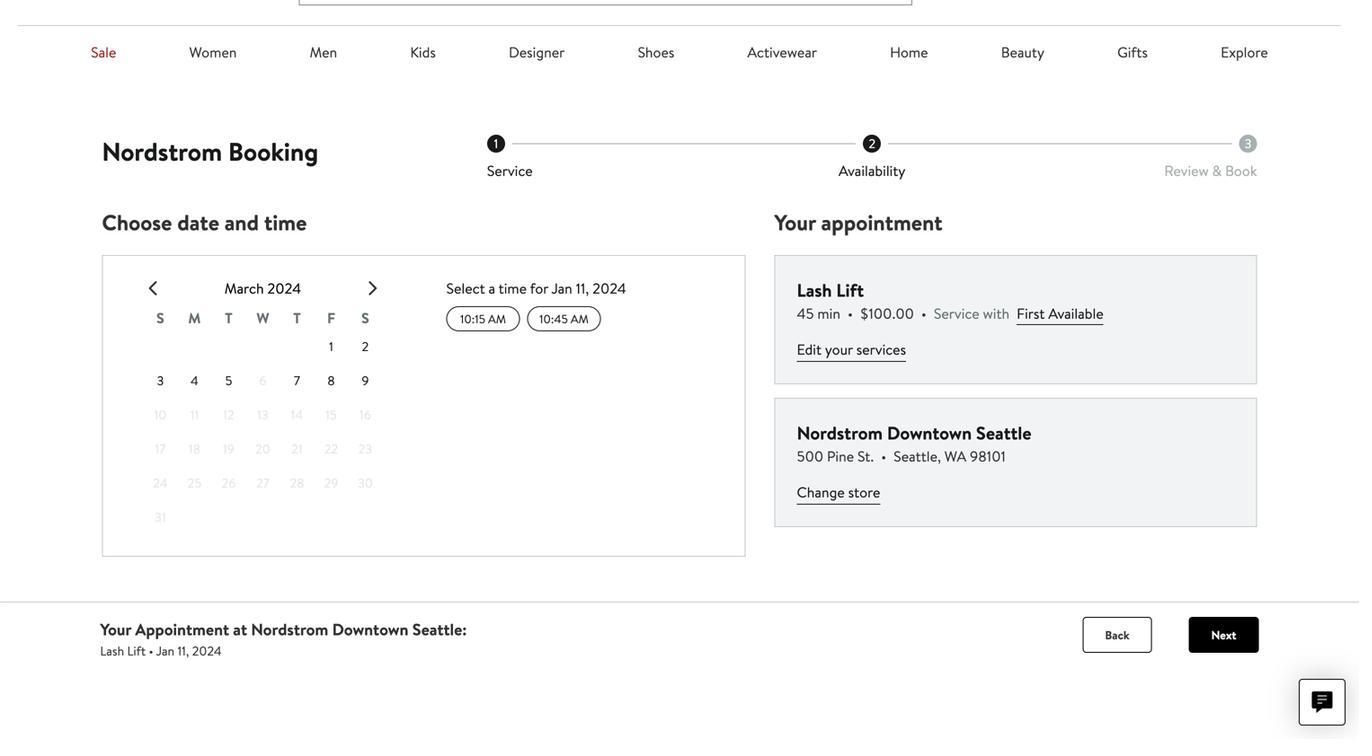 Task type: locate. For each thing, give the bounding box(es) containing it.
am for 10:45 am
[[571, 311, 589, 327]]

designer
[[509, 42, 565, 62]]

1 vertical spatial nordstrom
[[797, 421, 883, 446]]

2 am from the left
[[571, 311, 589, 327]]

min
[[817, 304, 840, 324]]

st.
[[858, 447, 874, 467]]

t
[[225, 308, 232, 328], [293, 308, 301, 328]]

0 horizontal spatial 1
[[329, 338, 333, 356]]

s
[[156, 308, 164, 328], [361, 308, 369, 328]]

activewear
[[747, 42, 817, 62]]

services
[[856, 340, 906, 360]]

0 vertical spatial 11,
[[576, 279, 589, 299]]

am right 10:45 on the left
[[571, 311, 589, 327]]

0 horizontal spatial downtown
[[332, 619, 409, 642]]

downtown
[[887, 421, 972, 446], [332, 619, 409, 642]]

1 inside button
[[329, 338, 333, 356]]

0 vertical spatial lift
[[836, 278, 864, 303]]

2024 down appointment
[[192, 643, 222, 660]]

2024
[[267, 279, 301, 299], [592, 279, 626, 299], [192, 643, 222, 660]]

1 horizontal spatial 2
[[869, 135, 876, 153]]

beauty button
[[1001, 42, 1045, 62]]

1 t from the left
[[225, 308, 232, 328]]

monday element
[[177, 307, 212, 330]]

march
[[224, 279, 264, 299]]

0 vertical spatial 2
[[869, 135, 876, 153]]

7
[[294, 372, 300, 390]]

0 horizontal spatial s
[[156, 308, 164, 328]]

select a time for jan 11, 2024
[[446, 279, 626, 299]]

march 2024 grid
[[143, 307, 382, 535]]

lift up min
[[836, 278, 864, 303]]

2 button
[[349, 331, 382, 363]]

1 horizontal spatial service
[[934, 304, 980, 324]]

nordstrom right at
[[251, 619, 328, 642]]

am inside 10:15 am button
[[488, 311, 506, 327]]

3 left '4'
[[157, 372, 164, 390]]

kids
[[410, 42, 436, 62]]

time
[[264, 208, 307, 238], [499, 279, 527, 299]]

wednesday element
[[246, 307, 280, 330]]

1
[[494, 135, 498, 153], [329, 338, 333, 356]]

0 horizontal spatial service
[[487, 161, 533, 181]]

1 vertical spatial 2
[[362, 338, 369, 356]]

am right 10:15
[[488, 311, 506, 327]]

3 button
[[144, 365, 177, 397]]

1 am from the left
[[488, 311, 506, 327]]

• right st.
[[881, 447, 886, 467]]

2 down saturday element
[[362, 338, 369, 356]]

0 horizontal spatial 2
[[362, 338, 369, 356]]

1 vertical spatial 3
[[157, 372, 164, 390]]

2 up availability
[[869, 135, 876, 153]]

sale
[[91, 42, 116, 62]]

2 t from the left
[[293, 308, 301, 328]]

lift down appointment
[[127, 643, 146, 660]]

s down go to previous month image
[[156, 308, 164, 328]]

your appointment
[[774, 208, 943, 238]]

1 horizontal spatial lift
[[836, 278, 864, 303]]

lift inside lash lift 45 min • $100.00 • service with first available
[[836, 278, 864, 303]]

your inside 'your appointment at nordstrom downtown seattle : lash lift • jan 11, 2024'
[[100, 619, 131, 642]]

select
[[446, 279, 485, 299]]

0 horizontal spatial time
[[264, 208, 307, 238]]

kids button
[[410, 42, 436, 62]]

11, up the 10:45 am button
[[576, 279, 589, 299]]

row group
[[143, 330, 382, 535]]

0 horizontal spatial seattle
[[412, 619, 462, 642]]

Search for products or brands search field
[[332, 0, 911, 5]]

for
[[530, 279, 548, 299]]

1 vertical spatial seattle
[[412, 619, 462, 642]]

seattle inside nordstrom downtown seattle 500 pine st. • seattle, wa 98101
[[976, 421, 1032, 446]]

pine
[[827, 447, 854, 467]]

designer button
[[509, 42, 565, 62]]

1 horizontal spatial t
[[293, 308, 301, 328]]

jan right for
[[551, 279, 572, 299]]

0 horizontal spatial am
[[488, 311, 506, 327]]

1 s from the left
[[156, 308, 164, 328]]

nordstrom
[[102, 134, 222, 169], [797, 421, 883, 446], [251, 619, 328, 642]]

your appointment at nordstrom downtown seattle : lash lift • jan 11, 2024
[[100, 619, 467, 660]]

0 horizontal spatial t
[[225, 308, 232, 328]]

3 inside button
[[157, 372, 164, 390]]

sale button
[[91, 42, 116, 62]]

edit
[[797, 340, 822, 360]]

1 vertical spatial your
[[100, 619, 131, 642]]

lash inside lash lift 45 min • $100.00 • service with first available
[[797, 278, 832, 303]]

women
[[189, 42, 237, 62]]

1 horizontal spatial your
[[774, 208, 816, 238]]

0 vertical spatial lash
[[797, 278, 832, 303]]

1 vertical spatial jan
[[156, 643, 174, 660]]

:
[[462, 619, 467, 642]]

0 horizontal spatial 11,
[[177, 643, 189, 660]]

10:15 am
[[460, 311, 506, 327]]

1 horizontal spatial lash
[[797, 278, 832, 303]]

0 horizontal spatial your
[[100, 619, 131, 642]]

2
[[869, 135, 876, 153], [362, 338, 369, 356]]

t for the tuesday element
[[225, 308, 232, 328]]

2 inside button
[[362, 338, 369, 356]]

am inside the 10:45 am button
[[571, 311, 589, 327]]

at
[[233, 619, 247, 642]]

3 up 'book'
[[1245, 135, 1252, 153]]

s for saturday element
[[361, 308, 369, 328]]

1 horizontal spatial 11,
[[576, 279, 589, 299]]

0 horizontal spatial nordstrom
[[102, 134, 222, 169]]

downtown inside 'your appointment at nordstrom downtown seattle : lash lift • jan 11, 2024'
[[332, 619, 409, 642]]

• right $100.00
[[921, 304, 927, 324]]

tuesday element
[[212, 307, 246, 330]]

and
[[224, 208, 259, 238]]

2 s from the left
[[361, 308, 369, 328]]

service
[[487, 161, 533, 181], [934, 304, 980, 324]]

1 vertical spatial downtown
[[332, 619, 409, 642]]

nordstrom up choose
[[102, 134, 222, 169]]

time right and on the top left of page
[[264, 208, 307, 238]]

11, down appointment
[[177, 643, 189, 660]]

0 horizontal spatial 2024
[[192, 643, 222, 660]]

500
[[797, 447, 823, 467]]

shoes
[[638, 42, 674, 62]]

time right 'a'
[[499, 279, 527, 299]]

1 horizontal spatial nordstrom
[[251, 619, 328, 642]]

review & book
[[1164, 161, 1257, 181]]

am
[[488, 311, 506, 327], [571, 311, 589, 327]]

11,
[[576, 279, 589, 299], [177, 643, 189, 660]]

0 vertical spatial 3
[[1245, 135, 1252, 153]]

edit your services
[[797, 340, 906, 360]]

0 vertical spatial seattle
[[976, 421, 1032, 446]]

1 vertical spatial 11,
[[177, 643, 189, 660]]

nordstrom inside 'your appointment at nordstrom downtown seattle : lash lift • jan 11, 2024'
[[251, 619, 328, 642]]

nordstrom for nordstrom booking
[[102, 134, 222, 169]]

0 vertical spatial your
[[774, 208, 816, 238]]

2 horizontal spatial nordstrom
[[797, 421, 883, 446]]

your for your appointment at nordstrom downtown seattle : lash lift • jan 11, 2024
[[100, 619, 131, 642]]

s for the sunday element on the left of the page
[[156, 308, 164, 328]]

jan down appointment
[[156, 643, 174, 660]]

1 vertical spatial 1
[[329, 338, 333, 356]]

1 button
[[315, 331, 347, 363]]

0 horizontal spatial jan
[[156, 643, 174, 660]]

1 horizontal spatial 1
[[494, 135, 498, 153]]

2024 inside 'your appointment at nordstrom downtown seattle : lash lift • jan 11, 2024'
[[192, 643, 222, 660]]

9
[[362, 372, 369, 390]]

2 vertical spatial nordstrom
[[251, 619, 328, 642]]

1 vertical spatial lift
[[127, 643, 146, 660]]

1 horizontal spatial am
[[571, 311, 589, 327]]

1 horizontal spatial s
[[361, 308, 369, 328]]

explore button
[[1221, 42, 1268, 62]]

1 vertical spatial lash
[[100, 643, 124, 660]]

a
[[489, 279, 495, 299]]

1 horizontal spatial time
[[499, 279, 527, 299]]

2024 up thursday element
[[267, 279, 301, 299]]

1 vertical spatial service
[[934, 304, 980, 324]]

0 horizontal spatial 3
[[157, 372, 164, 390]]

available
[[1048, 304, 1104, 324]]

7 button
[[281, 365, 313, 397]]

0 vertical spatial nordstrom
[[102, 134, 222, 169]]

t left f
[[293, 308, 301, 328]]

0 horizontal spatial lift
[[127, 643, 146, 660]]

9 button
[[349, 365, 382, 397]]

t down march
[[225, 308, 232, 328]]

row group containing 1
[[143, 330, 382, 535]]

back
[[1105, 628, 1130, 644]]

next
[[1211, 628, 1237, 644]]

men button
[[310, 42, 337, 62]]

seattle
[[976, 421, 1032, 446], [412, 619, 462, 642]]

lift
[[836, 278, 864, 303], [127, 643, 146, 660]]

1 horizontal spatial jan
[[551, 279, 572, 299]]

0 horizontal spatial lash
[[100, 643, 124, 660]]

0 vertical spatial downtown
[[887, 421, 972, 446]]

1 horizontal spatial seattle
[[976, 421, 1032, 446]]

first
[[1017, 304, 1045, 324]]

nordstrom inside nordstrom downtown seattle 500 pine st. • seattle, wa 98101
[[797, 421, 883, 446]]

• down appointment
[[149, 643, 153, 660]]

jan
[[551, 279, 572, 299], [156, 643, 174, 660]]

book
[[1225, 161, 1257, 181]]

lash
[[797, 278, 832, 303], [100, 643, 124, 660]]

your
[[774, 208, 816, 238], [100, 619, 131, 642]]

1 horizontal spatial downtown
[[887, 421, 972, 446]]

s up 2 button
[[361, 308, 369, 328]]

3
[[1245, 135, 1252, 153], [157, 372, 164, 390]]

• right min
[[848, 304, 853, 324]]

nordstrom up pine
[[797, 421, 883, 446]]

with
[[983, 304, 1010, 324]]

2024 up the 10:45 am button
[[592, 279, 626, 299]]



Task type: describe. For each thing, give the bounding box(es) containing it.
lift inside 'your appointment at nordstrom downtown seattle : lash lift • jan 11, 2024'
[[127, 643, 146, 660]]

appointment
[[821, 208, 943, 238]]

98101
[[970, 447, 1006, 467]]

downtown inside nordstrom downtown seattle 500 pine st. • seattle, wa 98101
[[887, 421, 972, 446]]

change
[[797, 483, 845, 503]]

0 vertical spatial jan
[[551, 279, 572, 299]]

jan inside 'your appointment at nordstrom downtown seattle : lash lift • jan 11, 2024'
[[156, 643, 174, 660]]

store
[[848, 483, 880, 503]]

• inside 'your appointment at nordstrom downtown seattle : lash lift • jan 11, 2024'
[[149, 643, 153, 660]]

review
[[1164, 161, 1209, 181]]

change store
[[797, 483, 880, 503]]

&
[[1212, 161, 1222, 181]]

wa
[[944, 447, 966, 467]]

1 vertical spatial time
[[499, 279, 527, 299]]

your
[[825, 340, 853, 360]]

10:15 am button
[[446, 307, 520, 332]]

availability
[[839, 161, 906, 181]]

gifts button
[[1117, 42, 1148, 62]]

your for your appointment
[[774, 208, 816, 238]]

shoes button
[[638, 42, 674, 62]]

2 horizontal spatial 2024
[[592, 279, 626, 299]]

10:15
[[460, 311, 485, 327]]

$100.00
[[860, 304, 914, 324]]

lash inside 'your appointment at nordstrom downtown seattle : lash lift • jan 11, 2024'
[[100, 643, 124, 660]]

5 button
[[213, 365, 245, 397]]

appointment
[[135, 619, 229, 642]]

nordstrom downtown seattle 500 pine st. • seattle, wa 98101
[[797, 421, 1032, 467]]

8
[[327, 372, 335, 390]]

5
[[225, 372, 232, 390]]

back button
[[1083, 618, 1152, 654]]

10:45
[[539, 311, 568, 327]]

lash lift 45 min • $100.00 • service with first available
[[797, 278, 1104, 324]]

next button
[[1189, 618, 1259, 654]]

0 vertical spatial service
[[487, 161, 533, 181]]

explore
[[1221, 42, 1268, 62]]

4
[[191, 372, 198, 390]]

men
[[310, 42, 337, 62]]

10:45 am
[[539, 311, 589, 327]]

activewear button
[[747, 42, 817, 62]]

go to previous month image
[[147, 282, 161, 296]]

f
[[327, 308, 335, 328]]

date
[[177, 208, 219, 238]]

go to next month image
[[364, 282, 379, 296]]

45
[[797, 304, 814, 324]]

beauty
[[1001, 42, 1045, 62]]

10:45 am button
[[527, 307, 601, 332]]

am for 10:15 am
[[488, 311, 506, 327]]

0 vertical spatial time
[[264, 208, 307, 238]]

choose date and time
[[102, 208, 307, 238]]

march 2024
[[224, 279, 301, 299]]

choose
[[102, 208, 172, 238]]

• inside nordstrom downtown seattle 500 pine st. • seattle, wa 98101
[[881, 447, 886, 467]]

Search search field
[[299, 0, 912, 5]]

booking
[[228, 134, 318, 169]]

live chat image
[[1312, 692, 1333, 714]]

w
[[256, 308, 269, 328]]

thursday element
[[280, 307, 314, 330]]

sunday element
[[143, 307, 177, 330]]

8 button
[[315, 365, 347, 397]]

service inside lash lift 45 min • $100.00 • service with first available
[[934, 304, 980, 324]]

0 vertical spatial 1
[[494, 135, 498, 153]]

home
[[890, 42, 928, 62]]

gifts
[[1117, 42, 1148, 62]]

nordstrom for nordstrom downtown seattle 500 pine st. • seattle, wa 98101
[[797, 421, 883, 446]]

women button
[[189, 42, 237, 62]]

nordstrom booking
[[102, 134, 318, 169]]

4 button
[[178, 365, 211, 397]]

seattle inside 'your appointment at nordstrom downtown seattle : lash lift • jan 11, 2024'
[[412, 619, 462, 642]]

friday element
[[314, 307, 348, 330]]

seattle,
[[894, 447, 941, 467]]

1 horizontal spatial 2024
[[267, 279, 301, 299]]

t for thursday element
[[293, 308, 301, 328]]

11, inside 'your appointment at nordstrom downtown seattle : lash lift • jan 11, 2024'
[[177, 643, 189, 660]]

1 horizontal spatial 3
[[1245, 135, 1252, 153]]

m
[[188, 308, 201, 328]]

home button
[[890, 42, 928, 62]]

edit your services link
[[797, 339, 906, 362]]

saturday element
[[348, 307, 382, 330]]



Task type: vqa. For each thing, say whether or not it's contained in the screenshot.
click to close modal Image
no



